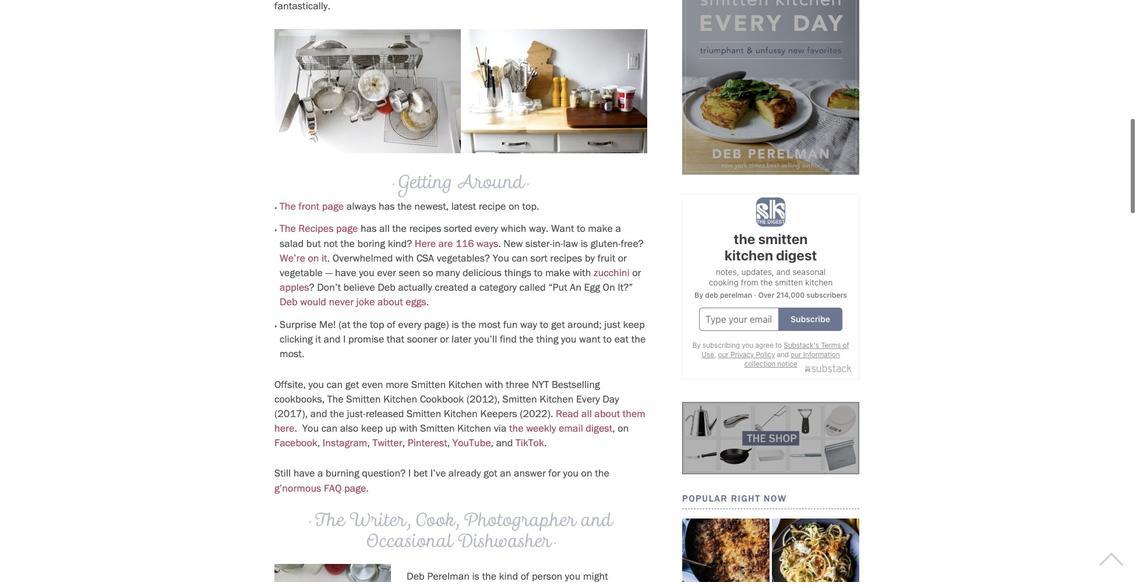 Task type: locate. For each thing, give the bounding box(es) containing it.
smitten
[[412, 378, 446, 391], [346, 393, 381, 406], [503, 393, 537, 406], [407, 407, 441, 420], [421, 422, 455, 435]]

1 vertical spatial keep
[[361, 422, 383, 435]]

front
[[299, 200, 320, 213]]

it up "—" on the top of the page
[[322, 252, 327, 265]]

1 vertical spatial get
[[346, 378, 359, 391]]

about down day
[[595, 407, 620, 420]]

None search field
[[55, 28, 1048, 64]]

on
[[509, 200, 520, 213], [308, 252, 319, 265], [618, 422, 629, 435], [582, 467, 593, 480]]

on right for
[[582, 467, 593, 480]]

0 vertical spatial is
[[581, 237, 588, 250]]

the right not
[[341, 237, 355, 250]]

you left want
[[561, 333, 577, 346]]

0 vertical spatial it
[[322, 252, 327, 265]]

0 horizontal spatial make
[[546, 266, 571, 279]]

1 vertical spatial is
[[452, 318, 459, 331]]

2 vertical spatial a
[[318, 467, 323, 480]]

get left even
[[346, 378, 359, 391]]

released
[[366, 407, 404, 420]]

in-
[[553, 237, 564, 250]]

kitchen up .  you can also keep up with smitten kitchen via the weekly email digest , on facebook , instagram , twitter , pinterest , youtube , and tiktok .
[[444, 407, 478, 420]]

kitchen up youtube
[[458, 422, 492, 435]]

page)
[[424, 318, 449, 331]]

. inside still have a burning question? i bet i've already got an answer for you on the g'normous faq page .
[[366, 482, 369, 495]]

things
[[505, 266, 532, 279]]

0 horizontal spatial get
[[346, 378, 359, 391]]

with
[[396, 252, 414, 265], [573, 266, 591, 279], [485, 378, 504, 391], [400, 422, 418, 435]]

kitchen
[[449, 378, 483, 391], [384, 393, 418, 406], [540, 393, 574, 406], [444, 407, 478, 420], [458, 422, 492, 435]]

already
[[449, 467, 481, 480]]

has right always
[[379, 200, 395, 213]]

1 vertical spatial make
[[546, 266, 571, 279]]

0 vertical spatial a
[[616, 222, 621, 235]]

it
[[322, 252, 327, 265], [316, 333, 321, 346]]

make up gluten-
[[588, 222, 613, 235]]

has up boring
[[361, 222, 377, 235]]

smitten up pinterest
[[421, 422, 455, 435]]

have inside still have a burning question? i bet i've already got an answer for you on the g'normous faq page .
[[294, 467, 315, 480]]

twitter
[[373, 437, 403, 450]]

all down every
[[582, 407, 592, 420]]

0 horizontal spatial every
[[398, 318, 422, 331]]

1 horizontal spatial a
[[471, 281, 477, 294]]

, down keepers
[[491, 437, 494, 450]]

via
[[494, 422, 507, 435]]

all for has
[[380, 222, 390, 235]]

tiktok
[[516, 437, 545, 450]]

the inside 'offsite, you can get even more smitten kitchen with three nyt bestselling cookbooks, the smitten kitchen cookbook (2012), smitten kitchen every day (2017), and the just-released smitten kitchen keepers (2022).'
[[328, 393, 344, 406]]

1 horizontal spatial every
[[475, 222, 499, 235]]

0 horizontal spatial have
[[294, 467, 315, 480]]

recipes
[[410, 222, 442, 235], [551, 252, 583, 265]]

0 vertical spatial i
[[343, 333, 346, 346]]

is inside here are 116 ways . new sister-in-law is gluten-free? we're on it
[[581, 237, 588, 250]]

have up g'normous
[[294, 467, 315, 480]]

1 vertical spatial page
[[336, 222, 358, 235]]

—
[[326, 266, 333, 279]]

popular
[[683, 493, 728, 504]]

instagram
[[323, 437, 368, 450]]

every inside surprise me! (at the top of every page) is the most fun way to get around; just keep clicking it and i promise that sooner or later you'll find the thing you want to eat the most.
[[398, 318, 422, 331]]

the down digest
[[595, 467, 610, 480]]

1 vertical spatial it
[[316, 333, 321, 346]]

zucchini
[[594, 266, 630, 279]]

top
[[370, 318, 385, 331]]

keep inside .  you can also keep up with smitten kitchen via the weekly email digest , on facebook , instagram , twitter , pinterest , youtube , and tiktok .
[[361, 422, 383, 435]]

way.
[[529, 222, 549, 235]]

to
[[577, 222, 586, 235], [534, 266, 543, 279], [540, 318, 549, 331], [604, 333, 612, 346]]

0 horizontal spatial or
[[440, 333, 449, 346]]

have right "—" on the top of the page
[[335, 266, 357, 279]]

can left even
[[327, 378, 343, 391]]

delicious
[[463, 266, 502, 279]]

french onion baked lentils and farro image
[[683, 519, 770, 582]]

2 horizontal spatial or
[[633, 266, 642, 279]]

, left youtube link at the bottom left
[[448, 437, 450, 450]]

read all about them here
[[275, 407, 646, 435]]

about inside "zucchini or apples ? don't believe deb actually created a category called "put an egg on it?" deb would never joke about eggs ."
[[378, 296, 403, 309]]

you up facebook link
[[303, 422, 319, 435]]

every up "ways"
[[475, 222, 499, 235]]

0 vertical spatial all
[[380, 222, 390, 235]]

1 vertical spatial every
[[398, 318, 422, 331]]

fun
[[504, 318, 518, 331]]

a inside has all the recipes sorted every which way. want to make a salad but not the boring kind?
[[616, 222, 621, 235]]

not
[[324, 237, 338, 250]]

2 vertical spatial or
[[440, 333, 449, 346]]

1 vertical spatial recipes
[[551, 252, 583, 265]]

?
[[309, 281, 315, 294]]

with up (2012),
[[485, 378, 504, 391]]

you'll
[[475, 333, 498, 346]]

0 vertical spatial keep
[[624, 318, 645, 331]]

1 vertical spatial has
[[361, 222, 377, 235]]

pinterest
[[408, 437, 448, 450]]

. down actually
[[427, 296, 429, 309]]

. down the question?
[[366, 482, 369, 495]]

1 horizontal spatial all
[[582, 407, 592, 420]]

1 horizontal spatial i
[[409, 467, 411, 480]]

page right front
[[322, 200, 344, 213]]

kitchen inside .  you can also keep up with smitten kitchen via the weekly email digest , on facebook , instagram , twitter , pinterest , youtube , and tiktok .
[[458, 422, 492, 435]]

0 vertical spatial make
[[588, 222, 613, 235]]

can inside .  you can also keep up with smitten kitchen via the weekly email digest , on facebook , instagram , twitter , pinterest , youtube , and tiktok .
[[322, 422, 338, 435]]

the right eat
[[632, 333, 646, 346]]

about
[[378, 296, 403, 309], [595, 407, 620, 420]]

the front page link
[[280, 200, 344, 213]]

or right fruit
[[618, 252, 627, 265]]

to down sort
[[534, 266, 543, 279]]

or down 'page)' at the left of page
[[440, 333, 449, 346]]

created
[[435, 281, 469, 294]]

all up boring
[[380, 222, 390, 235]]

recipes down law
[[551, 252, 583, 265]]

with inside 'offsite, you can get even more smitten kitchen with three nyt bestselling cookbooks, the smitten kitchen cookbook (2012), smitten kitchen every day (2017), and the just-released smitten kitchen keepers (2022).'
[[485, 378, 504, 391]]

page inside still have a burning question? i bet i've already got an answer for you on the g'normous faq page .
[[345, 482, 366, 495]]

occasional
[[365, 530, 453, 557]]

1 vertical spatial or
[[633, 266, 642, 279]]

sister-
[[526, 237, 553, 250]]

the for front
[[280, 200, 296, 213]]

, down day
[[613, 422, 616, 435]]

0 horizontal spatial you
[[303, 422, 319, 435]]

0 vertical spatial deb
[[378, 281, 396, 294]]

0 vertical spatial or
[[618, 252, 627, 265]]

more
[[386, 378, 409, 391]]

recipes inside . overwhelmed with csa vegetables? you can sort recipes by fruit or vegetable — have you ever seen so many delicious things to make with
[[551, 252, 583, 265]]

0 horizontal spatial about
[[378, 296, 403, 309]]

deb down ever
[[378, 281, 396, 294]]

every right of
[[398, 318, 422, 331]]

get up "thing"
[[552, 318, 565, 331]]

a down delicious on the left of page
[[471, 281, 477, 294]]

has inside has all the recipes sorted every which way. want to make a salad but not the boring kind?
[[361, 222, 377, 235]]

to left eat
[[604, 333, 612, 346]]

0 vertical spatial page
[[322, 200, 344, 213]]

here
[[415, 237, 436, 250]]

, left twitter link
[[368, 437, 370, 450]]

deb down apples
[[280, 296, 298, 309]]

0 horizontal spatial i
[[343, 333, 346, 346]]

you down new
[[493, 252, 510, 265]]

or inside . overwhelmed with csa vegetables? you can sort recipes by fruit or vegetable — have you ever seen so many delicious things to make with
[[618, 252, 627, 265]]

make
[[588, 222, 613, 235], [546, 266, 571, 279]]

is inside surprise me! (at the top of every page) is the most fun way to get around; just keep clicking it and i promise that sooner or later you'll find the thing you want to eat the most.
[[452, 318, 459, 331]]

1 vertical spatial you
[[303, 422, 319, 435]]

2 vertical spatial page
[[345, 482, 366, 495]]

0 vertical spatial can
[[512, 252, 528, 265]]

we're
[[280, 252, 305, 265]]

to up law
[[577, 222, 586, 235]]

believe
[[344, 281, 375, 294]]

about inside read all about them here
[[595, 407, 620, 420]]

1 horizontal spatial is
[[581, 237, 588, 250]]

is up later
[[452, 318, 459, 331]]

surprise me! (at the top of every page) is the most fun way to get around; just keep clicking it and i promise that sooner or later you'll find the thing you want to eat the most.
[[280, 318, 646, 360]]

the down way
[[520, 333, 534, 346]]

0 vertical spatial recipes
[[410, 222, 442, 235]]

. down weekly email
[[545, 437, 547, 450]]

on
[[603, 281, 616, 294]]

bestselling
[[552, 378, 600, 391]]

about up of
[[378, 296, 403, 309]]

, left instagram
[[318, 437, 320, 450]]

the down faq
[[316, 509, 345, 536]]

1 horizontal spatial have
[[335, 266, 357, 279]]

0 horizontal spatial is
[[452, 318, 459, 331]]

on down them
[[618, 422, 629, 435]]

with right up
[[400, 422, 418, 435]]

1 vertical spatial all
[[582, 407, 592, 420]]

the for writer,
[[316, 509, 345, 536]]

all for read
[[582, 407, 592, 420]]

a inside still have a burning question? i bet i've already got an answer for you on the g'normous faq page .
[[318, 467, 323, 480]]

1 horizontal spatial about
[[595, 407, 620, 420]]

2 vertical spatial can
[[322, 422, 338, 435]]

can left 'also'
[[322, 422, 338, 435]]

getting
[[399, 171, 453, 197]]

cookbooks,
[[275, 393, 325, 406]]

1 horizontal spatial make
[[588, 222, 613, 235]]

three
[[506, 378, 529, 391]]

1 horizontal spatial deb
[[378, 281, 396, 294]]

1 vertical spatial deb
[[280, 296, 298, 309]]

0 horizontal spatial has
[[361, 222, 377, 235]]

the inside the writer, cook, photographer and occasional dishwasher
[[316, 509, 345, 536]]

the front page always has the newest, latest recipe on top.
[[280, 200, 540, 213]]

i left the bet
[[409, 467, 411, 480]]

of
[[387, 318, 396, 331]]

just-
[[347, 407, 366, 420]]

a up gluten-
[[616, 222, 621, 235]]

dishwasher
[[459, 530, 552, 557]]

you up cookbooks,
[[309, 378, 324, 391]]

1 vertical spatial a
[[471, 281, 477, 294]]

deb
[[378, 281, 396, 294], [280, 296, 298, 309]]

or up it?"
[[633, 266, 642, 279]]

youtube link
[[453, 437, 491, 450]]

. left new
[[499, 237, 501, 250]]

popular right now
[[683, 493, 788, 504]]

all
[[380, 222, 390, 235], [582, 407, 592, 420]]

kitchen down 'more'
[[384, 393, 418, 406]]

1 horizontal spatial recipes
[[551, 252, 583, 265]]

the left newest,
[[398, 200, 412, 213]]

. inside . overwhelmed with csa vegetables? you can sort recipes by fruit or vegetable — have you ever seen so many delicious things to make with
[[327, 252, 330, 265]]

page up not
[[336, 222, 358, 235]]

all inside has all the recipes sorted every which way. want to make a salad but not the boring kind?
[[380, 222, 390, 235]]

thing
[[537, 333, 559, 346]]

page down burning
[[345, 482, 366, 495]]

0 vertical spatial about
[[378, 296, 403, 309]]

1 vertical spatial can
[[327, 378, 343, 391]]

. up "—" on the top of the page
[[327, 252, 330, 265]]

0 horizontal spatial all
[[380, 222, 390, 235]]

is right law
[[581, 237, 588, 250]]

it down me!
[[316, 333, 321, 346]]

0 vertical spatial has
[[379, 200, 395, 213]]

1 vertical spatial i
[[409, 467, 411, 480]]

also
[[340, 422, 359, 435]]

the writer, cook, photographer and occasional dishwasher
[[316, 509, 613, 557]]

g'normous
[[275, 482, 322, 495]]

0 vertical spatial every
[[475, 222, 499, 235]]

1 horizontal spatial or
[[618, 252, 627, 265]]

. inside .  you can also keep up with smitten kitchen via the weekly email digest , on facebook , instagram , twitter , pinterest , youtube , and tiktok .
[[545, 437, 547, 450]]

or inside "zucchini or apples ? don't believe deb actually created a category called "put an egg on it?" deb would never joke about eggs ."
[[633, 266, 642, 279]]

instagram link
[[323, 437, 368, 450]]

on down but
[[308, 252, 319, 265]]

never
[[329, 296, 354, 309]]

an
[[500, 467, 512, 480]]

1 horizontal spatial it
[[322, 252, 327, 265]]

most
[[479, 318, 501, 331]]

kitchen up (2012),
[[449, 378, 483, 391]]

make inside has all the recipes sorted every which way. want to make a salad but not the boring kind?
[[588, 222, 613, 235]]

keepers
[[481, 407, 518, 420]]

make up "put
[[546, 266, 571, 279]]

0 vertical spatial have
[[335, 266, 357, 279]]

i down (at
[[343, 333, 346, 346]]

recipes up the here
[[410, 222, 442, 235]]

the up 'also'
[[328, 393, 344, 406]]

0 horizontal spatial a
[[318, 467, 323, 480]]

a up the g'normous faq page link
[[318, 467, 323, 480]]

1 horizontal spatial get
[[552, 318, 565, 331]]

0 vertical spatial get
[[552, 318, 565, 331]]

keep up eat
[[624, 318, 645, 331]]

spaghetti pangrattato with crispy eggs image
[[773, 519, 860, 582]]

you down the overwhelmed
[[359, 266, 375, 279]]

1 vertical spatial have
[[294, 467, 315, 480]]

0 horizontal spatial recipes
[[410, 222, 442, 235]]

1 horizontal spatial keep
[[624, 318, 645, 331]]

1 horizontal spatial you
[[493, 252, 510, 265]]

weekly email
[[527, 422, 583, 435]]

1 vertical spatial about
[[595, 407, 620, 420]]

ways
[[477, 237, 499, 250]]

facebook
[[275, 437, 318, 450]]

them
[[623, 407, 646, 420]]

that
[[387, 333, 405, 346]]

the recipes page link
[[280, 222, 358, 235]]

called
[[520, 281, 546, 294]]

0 vertical spatial you
[[493, 252, 510, 265]]

new
[[504, 237, 523, 250]]

all inside read all about them here
[[582, 407, 592, 420]]

can up things
[[512, 252, 528, 265]]

,
[[613, 422, 616, 435], [318, 437, 320, 450], [368, 437, 370, 450], [403, 437, 405, 450], [448, 437, 450, 450], [491, 437, 494, 450]]

(at
[[339, 318, 351, 331]]

you inside . overwhelmed with csa vegetables? you can sort recipes by fruit or vegetable — have you ever seen so many delicious things to make with
[[359, 266, 375, 279]]

the right via at bottom left
[[510, 422, 524, 435]]

smitten down cookbook
[[407, 407, 441, 420]]

apples link
[[280, 281, 309, 294]]

0 horizontal spatial it
[[316, 333, 321, 346]]

we're on it link
[[280, 252, 327, 265]]

on inside .  you can also keep up with smitten kitchen via the weekly email digest , on facebook , instagram , twitter , pinterest , youtube , and tiktok .
[[618, 422, 629, 435]]

twitter link
[[373, 437, 403, 450]]

you right for
[[563, 467, 579, 480]]

zucchini link
[[594, 266, 630, 279]]

a inside "zucchini or apples ? don't believe deb actually created a category called "put an egg on it?" deb would never joke about eggs ."
[[471, 281, 477, 294]]

0 horizontal spatial keep
[[361, 422, 383, 435]]

the left front
[[280, 200, 296, 213]]

the up 'also'
[[330, 407, 345, 420]]

116
[[456, 237, 474, 250]]

the inside still have a burning question? i bet i've already got an answer for you on the g'normous faq page .
[[595, 467, 610, 480]]

smitten up cookbook
[[412, 378, 446, 391]]

2 horizontal spatial a
[[616, 222, 621, 235]]

the up salad at the top left of the page
[[280, 222, 296, 235]]

keep left up
[[361, 422, 383, 435]]



Task type: vqa. For each thing, say whether or not it's contained in the screenshot.
topmost can
yes



Task type: describe. For each thing, give the bounding box(es) containing it.
on inside still have a burning question? i bet i've already got an answer for you on the g'normous faq page .
[[582, 467, 593, 480]]

don't
[[317, 281, 341, 294]]

tiktok link
[[516, 437, 545, 450]]

just
[[605, 318, 621, 331]]

smitten down three
[[503, 393, 537, 406]]

with up an
[[573, 266, 591, 279]]

pinterest link
[[408, 437, 448, 450]]

writer,
[[350, 509, 411, 536]]

read
[[556, 407, 579, 420]]

sk counter cart image
[[461, 29, 648, 154]]

can inside . overwhelmed with csa vegetables? you can sort recipes by fruit or vegetable — have you ever seen so many delicious things to make with
[[512, 252, 528, 265]]

or inside surprise me! (at the top of every page) is the most fun way to get around; just keep clicking it and i promise that sooner or later you'll find the thing you want to eat the most.
[[440, 333, 449, 346]]

to inside has all the recipes sorted every which way. want to make a salad but not the boring kind?
[[577, 222, 586, 235]]

even
[[362, 378, 383, 391]]

most.
[[280, 348, 305, 360]]

day
[[603, 393, 620, 406]]

deb image
[[275, 564, 391, 582]]

. inside "zucchini or apples ? don't believe deb actually created a category called "put an egg on it?" deb would never joke about eggs ."
[[427, 296, 429, 309]]

sorted
[[444, 222, 472, 235]]

(2017),
[[275, 407, 308, 420]]

promise
[[349, 333, 384, 346]]

getting around
[[399, 171, 525, 197]]

page for front
[[322, 200, 344, 213]]

with inside .  you can also keep up with smitten kitchen via the weekly email digest , on facebook , instagram , twitter , pinterest , youtube , and tiktok .
[[400, 422, 418, 435]]

recipes
[[299, 222, 334, 235]]

and inside .  you can also keep up with smitten kitchen via the weekly email digest , on facebook , instagram , twitter , pinterest , youtube , and tiktok .
[[496, 437, 513, 450]]

boring
[[358, 237, 385, 250]]

on left top.
[[509, 200, 520, 213]]

read all about them here link
[[275, 407, 646, 435]]

sk pot rack image
[[275, 29, 461, 154]]

salad
[[280, 237, 304, 250]]

offsite,
[[275, 378, 306, 391]]

top.
[[523, 200, 540, 213]]

so
[[423, 266, 433, 279]]

can inside 'offsite, you can get even more smitten kitchen with three nyt bestselling cookbooks, the smitten kitchen cookbook (2012), smitten kitchen every day (2017), and the just-released smitten kitchen keepers (2022).'
[[327, 378, 343, 391]]

smitten inside .  you can also keep up with smitten kitchen via the weekly email digest , on facebook , instagram , twitter , pinterest , youtube , and tiktok .
[[421, 422, 455, 435]]

keep inside surprise me! (at the top of every page) is the most fun way to get around; just keep clicking it and i promise that sooner or later you'll find the thing you want to eat the most.
[[624, 318, 645, 331]]

page for recipes
[[336, 222, 358, 235]]

smitten up just-
[[346, 393, 381, 406]]

the up kind?
[[393, 222, 407, 235]]

around
[[458, 171, 525, 197]]

0 horizontal spatial deb
[[280, 296, 298, 309]]

and inside surprise me! (at the top of every page) is the most fun way to get around; just keep clicking it and i promise that sooner or later you'll find the thing you want to eat the most.
[[324, 333, 341, 346]]

the inside 'offsite, you can get even more smitten kitchen with three nyt bestselling cookbooks, the smitten kitchen cookbook (2012), smitten kitchen every day (2017), and the just-released smitten kitchen keepers (2022).'
[[330, 407, 345, 420]]

photographer
[[465, 509, 577, 536]]

to inside . overwhelmed with csa vegetables? you can sort recipes by fruit or vegetable — have you ever seen so many delicious things to make with
[[534, 266, 543, 279]]

seen
[[399, 266, 421, 279]]

fruit
[[598, 252, 616, 265]]

still
[[275, 467, 291, 480]]

still have a burning question? i bet i've already got an answer for you on the g'normous faq page .
[[275, 467, 610, 495]]

every
[[577, 393, 600, 406]]

gluten-
[[591, 237, 621, 250]]

i inside still have a burning question? i bet i've already got an answer for you on the g'normous faq page .
[[409, 467, 411, 480]]

question?
[[362, 467, 406, 480]]

me!
[[319, 318, 336, 331]]

g'normous faq page link
[[275, 482, 366, 495]]

"put
[[549, 281, 568, 294]]

eggs
[[406, 296, 427, 309]]

joke
[[357, 296, 375, 309]]

with down kind?
[[396, 252, 414, 265]]

cook,
[[416, 509, 460, 536]]

here are 116 ways . new sister-in-law is gluten-free? we're on it
[[280, 237, 644, 265]]

you inside still have a burning question? i bet i've already got an answer for you on the g'normous faq page .
[[563, 467, 579, 480]]

you inside . overwhelmed with csa vegetables? you can sort recipes by fruit or vegetable — have you ever seen so many delicious things to make with
[[493, 252, 510, 265]]

recipes inside has all the recipes sorted every which way. want to make a salad but not the boring kind?
[[410, 222, 442, 235]]

newest,
[[415, 200, 449, 213]]

the right (at
[[353, 318, 368, 331]]

the for recipes
[[280, 222, 296, 235]]

the up later
[[462, 318, 476, 331]]

on inside here are 116 ways . new sister-in-law is gluten-free? we're on it
[[308, 252, 319, 265]]

the inside .  you can also keep up with smitten kitchen via the weekly email digest , on facebook , instagram , twitter , pinterest , youtube , and tiktok .
[[510, 422, 524, 435]]

(2022).
[[520, 407, 554, 420]]

sooner
[[407, 333, 438, 346]]

cookbook
[[420, 393, 464, 406]]

it inside surprise me! (at the top of every page) is the most fun way to get around; just keep clicking it and i promise that sooner or later you'll find the thing you want to eat the most.
[[316, 333, 321, 346]]

kitchen up read
[[540, 393, 574, 406]]

later
[[452, 333, 472, 346]]

the recipes page
[[280, 222, 358, 235]]

right
[[732, 493, 761, 504]]

apples
[[280, 281, 309, 294]]

have inside . overwhelmed with csa vegetables? you can sort recipes by fruit or vegetable — have you ever seen so many delicious things to make with
[[335, 266, 357, 279]]

csa
[[417, 252, 435, 265]]

digest
[[586, 422, 613, 435]]

. inside here are 116 ways . new sister-in-law is gluten-free? we're on it
[[499, 237, 501, 250]]

has all the recipes sorted every which way. want to make a salad but not the boring kind?
[[280, 222, 621, 250]]

get inside 'offsite, you can get even more smitten kitchen with three nyt bestselling cookbooks, the smitten kitchen cookbook (2012), smitten kitchen every day (2017), and the just-released smitten kitchen keepers (2022).'
[[346, 378, 359, 391]]

free?
[[621, 237, 644, 250]]

make inside . overwhelmed with csa vegetables? you can sort recipes by fruit or vegetable — have you ever seen so many delicious things to make with
[[546, 266, 571, 279]]

latest
[[452, 200, 476, 213]]

deb would never joke about eggs link
[[280, 296, 427, 309]]

bet
[[414, 467, 428, 480]]

(2012),
[[467, 393, 500, 406]]

around;
[[568, 318, 602, 331]]

every inside has all the recipes sorted every which way. want to make a salad but not the boring kind?
[[475, 222, 499, 235]]

want
[[551, 222, 575, 235]]

eat
[[615, 333, 629, 346]]

clicking
[[280, 333, 313, 346]]

law
[[564, 237, 578, 250]]

get inside surprise me! (at the top of every page) is the most fun way to get around; just keep clicking it and i promise that sooner or later you'll find the thing you want to eat the most.
[[552, 318, 565, 331]]

.  you can also keep up with smitten kitchen via the weekly email digest , on facebook , instagram , twitter , pinterest , youtube , and tiktok .
[[275, 422, 629, 450]]

and inside 'offsite, you can get even more smitten kitchen with three nyt bestselling cookbooks, the smitten kitchen cookbook (2012), smitten kitchen every day (2017), and the just-released smitten kitchen keepers (2022).'
[[311, 407, 328, 420]]

always
[[347, 200, 376, 213]]

many
[[436, 266, 460, 279]]

to up "thing"
[[540, 318, 549, 331]]

want
[[580, 333, 601, 346]]

it?"
[[618, 281, 633, 294]]

actually
[[398, 281, 433, 294]]

the weekly email digest link
[[510, 422, 613, 435]]

faq
[[324, 482, 342, 495]]

nyt
[[532, 378, 549, 391]]

1 horizontal spatial has
[[379, 200, 395, 213]]

you inside .  you can also keep up with smitten kitchen via the weekly email digest , on facebook , instagram , twitter , pinterest , youtube , and tiktok .
[[303, 422, 319, 435]]

facebook link
[[275, 437, 318, 450]]

by
[[585, 252, 595, 265]]

you inside surprise me! (at the top of every page) is the most fun way to get around; just keep clicking it and i promise that sooner or later you'll find the thing you want to eat the most.
[[561, 333, 577, 346]]

and inside the writer, cook, photographer and occasional dishwasher
[[582, 509, 613, 536]]

vegetables?
[[437, 252, 490, 265]]

i inside surprise me! (at the top of every page) is the most fun way to get around; just keep clicking it and i promise that sooner or later you'll find the thing you want to eat the most.
[[343, 333, 346, 346]]

offsite, you can get even more smitten kitchen with three nyt bestselling cookbooks, the smitten kitchen cookbook (2012), smitten kitchen every day (2017), and the just-released smitten kitchen keepers (2022).
[[275, 378, 620, 420]]

category
[[480, 281, 517, 294]]

you inside 'offsite, you can get even more smitten kitchen with three nyt bestselling cookbooks, the smitten kitchen cookbook (2012), smitten kitchen every day (2017), and the just-released smitten kitchen keepers (2022).'
[[309, 378, 324, 391]]

, left pinterest
[[403, 437, 405, 450]]

it inside here are 116 ways . new sister-in-law is gluten-free? we're on it
[[322, 252, 327, 265]]

i've
[[431, 467, 446, 480]]



